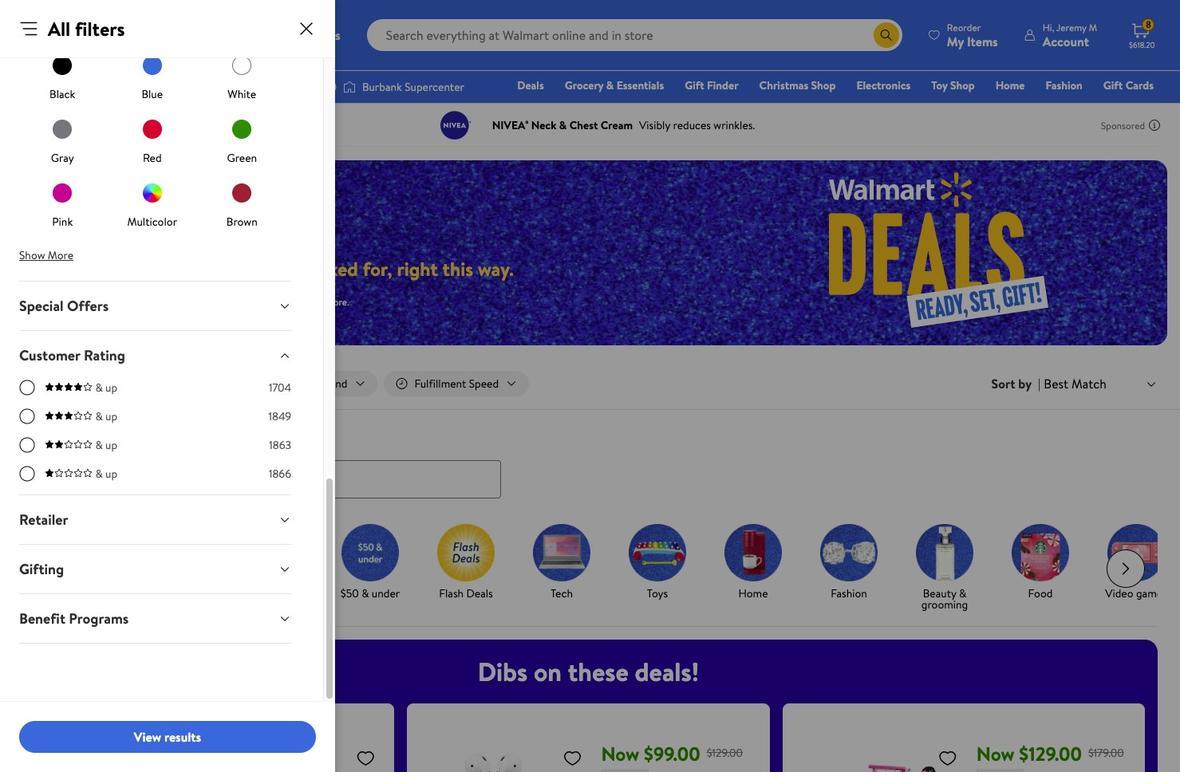 Task type: describe. For each thing, give the bounding box(es) containing it.
$618.20
[[1130, 39, 1156, 50]]

sort
[[992, 375, 1016, 393]]

1 horizontal spatial $129.00
[[1020, 741, 1083, 768]]

shop for christmas shop
[[812, 77, 836, 93]]

get
[[62, 586, 80, 602]]

1704
[[269, 380, 291, 396]]

gift finder
[[685, 77, 739, 93]]

results
[[164, 729, 201, 746]]

brown
[[227, 214, 258, 230]]

pink button
[[48, 179, 77, 230]]

beauty & grooming
[[922, 586, 969, 613]]

all filters inside dialog
[[48, 15, 125, 42]]

blue
[[142, 86, 163, 102]]

black
[[50, 86, 75, 102]]

checks.
[[144, 295, 174, 309]]

items
[[204, 295, 227, 309]]

home image
[[725, 524, 783, 582]]

grooming
[[922, 597, 969, 613]]

savings
[[85, 256, 145, 283]]

under for $50 & under
[[372, 586, 400, 602]]

deals inside deals search box
[[19, 428, 54, 448]]

shop food image
[[1012, 524, 1070, 582]]

now $99.00 $129.00
[[602, 741, 743, 768]]

sort by |
[[992, 375, 1041, 393]]

& inside beauty & grooming
[[960, 586, 967, 602]]

1863
[[269, 438, 291, 454]]

flash deals
[[439, 586, 493, 602]]

$50 & under link
[[329, 524, 412, 603]]

shop tech. image
[[533, 524, 591, 582]]

dibs on these deals!
[[478, 654, 700, 690]]

by inside get it by christmas
[[92, 586, 104, 602]]

in-
[[315, 295, 326, 309]]

way.
[[478, 256, 514, 283]]

major
[[32, 256, 80, 283]]

deals inside deals 'link'
[[518, 77, 544, 93]]

add to favorites list, frigidaire 26 lb retro bullet ice maker, silver, efic128 image
[[356, 749, 376, 769]]

$50
[[341, 586, 359, 602]]

$129.00 inside now $99.00 $129.00
[[707, 746, 743, 762]]

finder
[[707, 77, 739, 93]]

customer rating
[[19, 346, 125, 366]]

for,
[[363, 256, 393, 283]]

toy shop
[[932, 77, 976, 93]]

toys
[[647, 586, 669, 602]]

multicolor
[[127, 214, 177, 230]]

color group
[[19, 45, 291, 236]]

white
[[228, 86, 256, 102]]

shop toys. image
[[629, 524, 687, 582]]

red button
[[138, 115, 167, 166]]

& inside "link"
[[362, 586, 369, 602]]

next slide for chipmodulewithimages list image
[[1108, 550, 1146, 588]]

2 out of 5 stars and up, 1863 items radio
[[19, 438, 35, 454]]

gift cards registry
[[971, 77, 1155, 116]]

$10 & under
[[150, 586, 207, 602]]

shop fifty dollars and under. image
[[342, 524, 399, 582]]

one debit link
[[1025, 99, 1093, 117]]

grocery & essentials link
[[558, 77, 672, 94]]

gray button
[[48, 115, 77, 166]]

christmas shop
[[760, 77, 836, 93]]

shop ten dollars and under. image
[[150, 524, 208, 582]]

walmart image
[[26, 22, 129, 48]]

now $129.00 $179.00
[[977, 741, 1125, 768]]

video
[[1106, 586, 1134, 602]]

green
[[227, 150, 257, 166]]

deals inside flash deals link
[[467, 586, 493, 602]]

dibs
[[478, 654, 528, 690]]

$10 & under link
[[137, 524, 220, 603]]

gifting button
[[6, 545, 304, 594]]

all filters inside button
[[50, 376, 93, 392]]

special
[[19, 296, 64, 316]]

deals!
[[635, 654, 700, 690]]

$179.00
[[1089, 746, 1125, 762]]

$99.00
[[644, 741, 701, 768]]

rating
[[84, 346, 125, 366]]

customer rating button
[[6, 331, 304, 380]]

sort and filter section element
[[0, 359, 1181, 410]]

customer rating option group
[[19, 380, 291, 495]]

1 vertical spatial home
[[739, 586, 769, 602]]

up for 1849
[[105, 409, 117, 425]]

video games link
[[1096, 524, 1179, 603]]

flash deals link
[[425, 524, 508, 603]]

1 horizontal spatial home link
[[989, 77, 1033, 94]]

3 out of 5 stars and up, 1849 items radio
[[19, 409, 35, 425]]

gift for finder
[[685, 77, 705, 93]]

gray
[[51, 150, 74, 166]]

view
[[134, 729, 161, 746]]

shop for toy shop
[[951, 77, 976, 93]]

Search in deals search field
[[19, 460, 501, 499]]

get gifts in time for christmas. image
[[54, 524, 112, 582]]

deals link
[[510, 77, 552, 94]]

close panel image
[[297, 19, 316, 38]]

not
[[249, 295, 263, 309]]

asked
[[311, 256, 358, 283]]

0 vertical spatial home
[[996, 77, 1026, 93]]

$50 & under
[[341, 586, 400, 602]]

special offers
[[19, 296, 109, 316]]

shop beauty and grooming. image
[[917, 524, 974, 582]]

sponsored
[[1102, 119, 1146, 132]]

select
[[176, 295, 202, 309]]

all filters dialog
[[0, 0, 335, 773]]

all inside button
[[50, 376, 62, 392]]

cards
[[1126, 77, 1155, 93]]

pink
[[52, 214, 73, 230]]

show more
[[19, 247, 74, 263]]



Task type: locate. For each thing, give the bounding box(es) containing it.
gift for cards
[[1104, 77, 1124, 93]]

essentials
[[617, 77, 664, 93]]

up for 1863
[[105, 438, 117, 454]]

registry link
[[964, 99, 1019, 117]]

0 vertical spatial fashion
[[1046, 77, 1083, 93]]

1 gift from the left
[[685, 77, 705, 93]]

4 out of 5 stars and up, 1704 items radio
[[19, 380, 35, 396]]

under right $50
[[372, 586, 400, 602]]

0 vertical spatial all
[[48, 15, 70, 42]]

walmart+
[[1107, 100, 1155, 116]]

0 horizontal spatial home
[[739, 586, 769, 602]]

under inside "link"
[[372, 586, 400, 602]]

$10
[[150, 586, 166, 602]]

benefit
[[19, 609, 65, 629]]

toy
[[932, 77, 948, 93]]

by inside sort and filter section element
[[1019, 375, 1033, 393]]

now right add to favorites list, barbie dreamhouse, 75+ pieces, pool party doll house with 3 story slide icon
[[977, 741, 1015, 768]]

christmas shop link
[[753, 77, 844, 94]]

1 vertical spatial deals
[[19, 428, 54, 448]]

0 horizontal spatial by
[[92, 586, 104, 602]]

all up black button
[[48, 15, 70, 42]]

may
[[229, 295, 246, 309]]

0 horizontal spatial christmas
[[59, 597, 107, 613]]

2 up from the top
[[105, 409, 117, 425]]

filters
[[75, 15, 125, 42], [65, 376, 93, 392]]

search image
[[32, 473, 45, 486]]

walmart black friday deals for days image
[[726, 160, 1168, 346], [32, 196, 326, 236]]

0 vertical spatial filters
[[75, 15, 125, 42]]

4 up from the top
[[105, 466, 117, 482]]

christmas inside christmas shop link
[[760, 77, 809, 93]]

brown button
[[227, 179, 258, 230]]

1 vertical spatial filters
[[65, 376, 93, 392]]

fashion
[[1046, 77, 1083, 93], [831, 586, 868, 602]]

shop left the electronics
[[812, 77, 836, 93]]

one
[[1032, 100, 1056, 116]]

1 horizontal spatial now
[[977, 741, 1015, 768]]

& up for 1704
[[95, 380, 117, 396]]

all down customer at the top of the page
[[50, 376, 62, 392]]

0 vertical spatial by
[[1019, 375, 1033, 393]]

while supplies last. no rain checks. select items may not be available in-store.
[[32, 295, 349, 309]]

under for $10 & under
[[179, 586, 207, 602]]

|
[[1039, 375, 1041, 393]]

gift inside gift cards registry
[[1104, 77, 1124, 93]]

1 horizontal spatial walmart black friday deals for days image
[[726, 160, 1168, 346]]

3 & up from the top
[[95, 438, 117, 454]]

tech link
[[521, 524, 604, 603]]

they
[[270, 256, 307, 283]]

programs
[[69, 609, 129, 629]]

1 vertical spatial fashion link
[[808, 524, 891, 603]]

up for 1866
[[105, 466, 117, 482]]

1 horizontal spatial fashion link
[[1039, 77, 1091, 94]]

3 up from the top
[[105, 438, 117, 454]]

these
[[568, 654, 629, 690]]

group
[[45, 717, 382, 773]]

0 vertical spatial deals
[[518, 77, 544, 93]]

electronics link
[[850, 77, 919, 94]]

up for 1704
[[105, 380, 117, 396]]

$25 & under
[[245, 586, 304, 602]]

fashion up one debit
[[1046, 77, 1083, 93]]

on up checks.
[[150, 256, 171, 283]]

1 vertical spatial fashion
[[831, 586, 868, 602]]

under right $10
[[179, 586, 207, 602]]

& up for 1849
[[95, 409, 117, 425]]

supplies
[[57, 295, 90, 309]]

1 vertical spatial christmas
[[59, 597, 107, 613]]

rain
[[126, 295, 141, 309]]

more
[[48, 247, 74, 263]]

1 horizontal spatial deals
[[467, 586, 493, 602]]

1 now from the left
[[602, 741, 640, 768]]

by left "|"
[[1019, 375, 1033, 393]]

4 & up from the top
[[95, 466, 117, 482]]

0 horizontal spatial shop
[[812, 77, 836, 93]]

filters inside button
[[65, 376, 93, 392]]

deals down 3 out of 5 stars and up, 1849 items option
[[19, 428, 54, 448]]

gifting
[[19, 560, 64, 580]]

all filters
[[48, 15, 125, 42], [50, 376, 93, 392]]

get it by christmas
[[59, 586, 107, 613]]

0 horizontal spatial $129.00
[[707, 746, 743, 762]]

benefit programs
[[19, 609, 129, 629]]

2 horizontal spatial under
[[372, 586, 400, 602]]

flash
[[439, 586, 464, 602]]

0 horizontal spatial on
[[150, 256, 171, 283]]

shop twenty-five dollars and under. image
[[246, 524, 303, 582]]

under for $25 & under
[[276, 586, 304, 602]]

$129.00 left $179.00 on the bottom right
[[1020, 741, 1083, 768]]

right
[[397, 256, 438, 283]]

0 horizontal spatial fashion link
[[808, 524, 891, 603]]

customer
[[19, 346, 80, 366]]

Deals search field
[[0, 428, 1181, 499]]

1 horizontal spatial gift
[[1104, 77, 1124, 93]]

gift
[[685, 77, 705, 93], [1104, 77, 1124, 93]]

black button
[[48, 51, 77, 102]]

0 vertical spatial all filters
[[48, 15, 125, 42]]

1 vertical spatial all filters
[[50, 376, 93, 392]]

shop right "toy"
[[951, 77, 976, 93]]

Search search field
[[367, 19, 903, 51]]

by
[[1019, 375, 1033, 393], [92, 586, 104, 602]]

home up registry link
[[996, 77, 1026, 93]]

under right $25
[[276, 586, 304, 602]]

1 horizontal spatial on
[[534, 654, 562, 690]]

add to favorites list, apple airpods with charging case (2nd generation) image
[[563, 749, 582, 769]]

one debit
[[1032, 100, 1086, 116]]

offers
[[67, 296, 109, 316]]

2 & up from the top
[[95, 409, 117, 425]]

1 out of 5 stars and up, 1866 items radio
[[19, 466, 35, 482]]

1 horizontal spatial under
[[276, 586, 304, 602]]

2 now from the left
[[977, 741, 1015, 768]]

gift finder link
[[678, 77, 746, 94]]

1 horizontal spatial shop
[[951, 77, 976, 93]]

retailer button
[[6, 496, 304, 545]]

games
[[1137, 586, 1168, 602]]

1 vertical spatial on
[[534, 654, 562, 690]]

0 horizontal spatial walmart black friday deals for days image
[[32, 196, 326, 236]]

view results button
[[19, 722, 316, 754]]

2 shop from the left
[[951, 77, 976, 93]]

$129.00
[[1020, 741, 1083, 768], [707, 746, 743, 762]]

$129.00 right $99.00
[[707, 746, 743, 762]]

up
[[105, 380, 117, 396], [105, 409, 117, 425], [105, 438, 117, 454], [105, 466, 117, 482]]

0 vertical spatial on
[[150, 256, 171, 283]]

major savings on everything they asked for, right this way.
[[32, 256, 514, 283]]

Walmart Site-Wide search field
[[367, 19, 903, 51]]

special offers button
[[6, 282, 304, 331]]

2 vertical spatial deals
[[467, 586, 493, 602]]

walmart+ link
[[1100, 99, 1162, 117]]

0 vertical spatial fashion link
[[1039, 77, 1091, 94]]

gift left cards
[[1104, 77, 1124, 93]]

fashion down fashion image
[[831, 586, 868, 602]]

now right add to favorites list, apple airpods with charging case (2nd generation) image
[[602, 741, 640, 768]]

video games
[[1106, 586, 1168, 602]]

1 horizontal spatial by
[[1019, 375, 1033, 393]]

8
[[1147, 18, 1152, 31]]

1 horizontal spatial fashion
[[1046, 77, 1083, 93]]

all filters down 'customer rating'
[[50, 376, 93, 392]]

& up for 1863
[[95, 438, 117, 454]]

1 horizontal spatial christmas
[[760, 77, 809, 93]]

home down home 'image'
[[739, 586, 769, 602]]

0 vertical spatial christmas
[[760, 77, 809, 93]]

beauty & grooming link
[[904, 524, 987, 614]]

0 horizontal spatial home link
[[712, 524, 795, 603]]

0 horizontal spatial gift
[[685, 77, 705, 93]]

0 horizontal spatial under
[[179, 586, 207, 602]]

now for now $129.00
[[977, 741, 1015, 768]]

all filters up black button
[[48, 15, 125, 42]]

green button
[[227, 115, 257, 166]]

add to favorites list, barbie dreamhouse, 75+ pieces, pool party doll house with 3 story slide image
[[939, 749, 958, 769]]

now for now $99.00
[[602, 741, 640, 768]]

2 horizontal spatial deals
[[518, 77, 544, 93]]

deals right the flash
[[467, 586, 493, 602]]

1 vertical spatial by
[[92, 586, 104, 602]]

by right it
[[92, 586, 104, 602]]

1866
[[269, 466, 291, 482]]

last.
[[93, 295, 109, 309]]

1 shop from the left
[[812, 77, 836, 93]]

show more button
[[6, 243, 86, 268]]

on right "dibs"
[[534, 654, 562, 690]]

$25 & under link
[[233, 524, 316, 603]]

8 $618.20
[[1130, 18, 1156, 50]]

all inside dialog
[[48, 15, 70, 42]]

home
[[996, 77, 1026, 93], [739, 586, 769, 602]]

registry
[[971, 100, 1011, 116]]

flash deals image
[[438, 524, 495, 582]]

0 horizontal spatial now
[[602, 741, 640, 768]]

food
[[1029, 586, 1054, 602]]

christmas inside get it by christmas "link"
[[59, 597, 107, 613]]

blue button
[[138, 51, 167, 102]]

no
[[111, 295, 124, 309]]

benefit programs button
[[6, 595, 304, 644]]

deals left grocery
[[518, 77, 544, 93]]

it
[[83, 586, 90, 602]]

fashion image
[[821, 524, 878, 582]]

0 horizontal spatial fashion
[[831, 586, 868, 602]]

filters up black button
[[75, 15, 125, 42]]

0 horizontal spatial deals
[[19, 428, 54, 448]]

all filters button
[[19, 371, 111, 397]]

2 under from the left
[[276, 586, 304, 602]]

filters down 'customer rating'
[[65, 376, 93, 392]]

& up for 1866
[[95, 466, 117, 482]]

show
[[19, 247, 45, 263]]

gift left finder
[[685, 77, 705, 93]]

toys link
[[616, 524, 699, 603]]

gift cards link
[[1097, 77, 1162, 94]]

1849
[[269, 409, 291, 425]]

1 up from the top
[[105, 380, 117, 396]]

0 vertical spatial home link
[[989, 77, 1033, 94]]

1 vertical spatial all
[[50, 376, 62, 392]]

1 under from the left
[[179, 586, 207, 602]]

shop inside 'link'
[[951, 77, 976, 93]]

shop video games. image
[[1108, 524, 1166, 582]]

3 under from the left
[[372, 586, 400, 602]]

filters inside dialog
[[75, 15, 125, 42]]

grocery & essentials
[[565, 77, 664, 93]]

tech
[[551, 586, 573, 602]]

food link
[[1000, 524, 1083, 603]]

2 gift from the left
[[1104, 77, 1124, 93]]

1 & up from the top
[[95, 380, 117, 396]]

1 vertical spatial home link
[[712, 524, 795, 603]]

be
[[265, 295, 275, 309]]

&
[[607, 77, 614, 93], [95, 380, 103, 396], [95, 409, 103, 425], [95, 438, 103, 454], [95, 466, 103, 482], [169, 586, 176, 602], [266, 586, 273, 602], [362, 586, 369, 602], [960, 586, 967, 602]]

1 horizontal spatial home
[[996, 77, 1026, 93]]



Task type: vqa. For each thing, say whether or not it's contained in the screenshot.
Manage item
no



